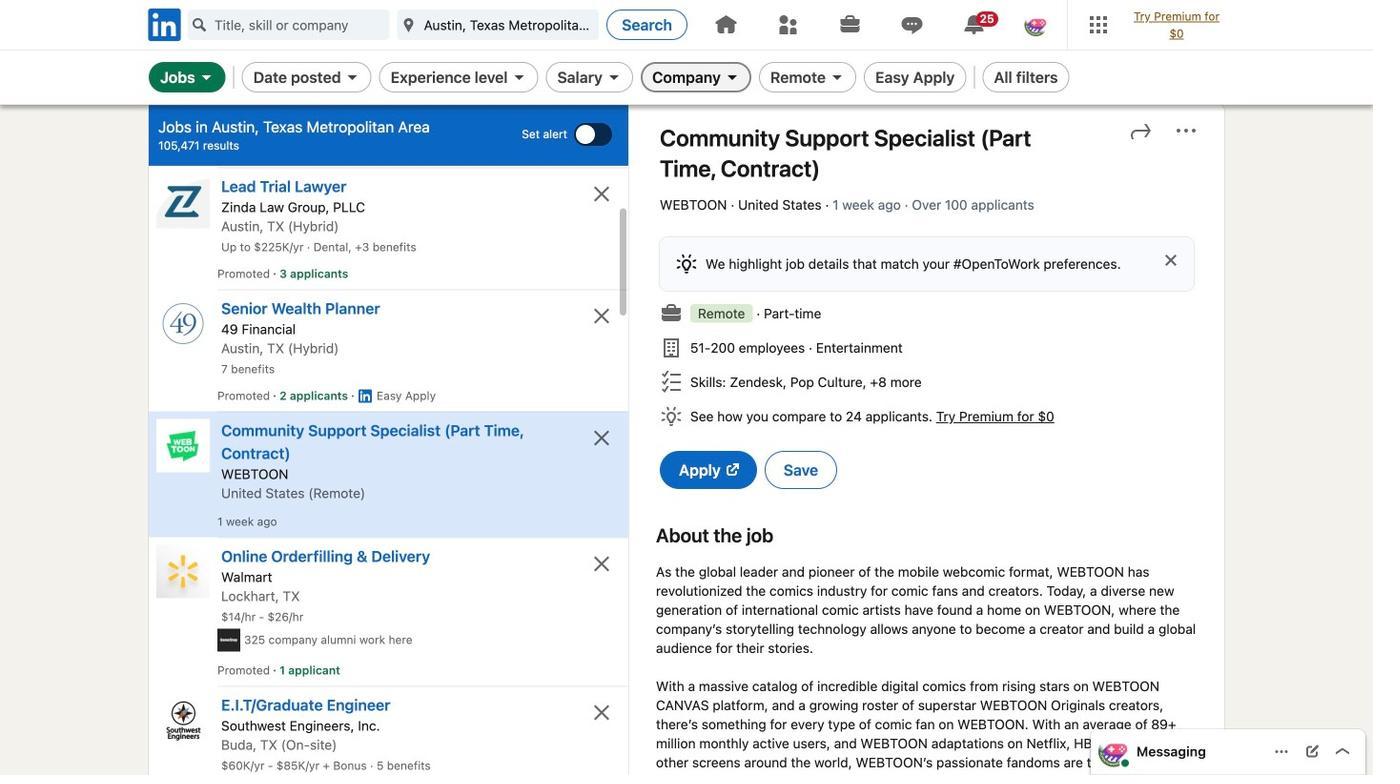 Task type: locate. For each thing, give the bounding box(es) containing it.
salary filter. clicking this button displays all salary filter options. image
[[607, 70, 622, 85]]

1 dismiss job image from the top
[[590, 305, 613, 328]]

linkedin image
[[145, 5, 184, 44], [145, 5, 184, 44]]

0 horizontal spatial ruby anderson image
[[1025, 13, 1048, 36]]

dismiss job image for southwest engineers, inc. logo
[[590, 701, 613, 724]]

ruby anderson image
[[1025, 13, 1048, 36], [1099, 737, 1129, 767]]

dismiss job image
[[590, 305, 613, 328], [590, 553, 613, 575], [590, 701, 613, 724]]

3 dismiss job image from the top
[[590, 701, 613, 724]]

share image
[[1129, 119, 1152, 142]]

walmart logo image
[[156, 545, 210, 598]]

0 vertical spatial dismiss job image
[[590, 305, 613, 328]]

1 vertical spatial dismiss job image
[[590, 427, 613, 450]]

experience level filter. clicking this button displays all experience level filter options. image
[[512, 70, 527, 85]]

webtoon logo image
[[156, 419, 210, 472]]

2 vertical spatial dismiss job image
[[590, 701, 613, 724]]

dismiss job image
[[590, 183, 613, 205], [590, 427, 613, 450]]

1 vertical spatial dismiss job image
[[590, 553, 613, 575]]

dismiss job image for 49 financial logo
[[590, 305, 613, 328]]

zinda law group, pllc logo image
[[156, 175, 210, 228]]

Search by title, skill, or company text field
[[188, 10, 390, 40]]

1 vertical spatial ruby anderson image
[[1099, 737, 1129, 767]]

dismiss job image for 'walmart logo'
[[590, 553, 613, 575]]

2 dismiss job image from the top
[[590, 553, 613, 575]]

0 vertical spatial dismiss job image
[[590, 183, 613, 205]]

1 horizontal spatial ruby anderson image
[[1099, 737, 1129, 767]]

1 dismiss job image from the top
[[590, 183, 613, 205]]

0 vertical spatial ruby anderson image
[[1025, 13, 1048, 36]]



Task type: vqa. For each thing, say whether or not it's contained in the screenshot.
like icon to the left
no



Task type: describe. For each thing, give the bounding box(es) containing it.
remote filter. clicking this button displays all remote filter options. image
[[830, 70, 845, 85]]

2 dismiss job image from the top
[[590, 427, 613, 450]]

date posted filter. clicking this button displays all date posted filter options. image
[[345, 70, 360, 85]]

company filter. clicking this button displays all company filter options. image
[[725, 70, 740, 85]]

City, state, or zip code text field
[[397, 10, 599, 40]]

filter by: jobs image
[[199, 70, 214, 85]]

southwest engineers, inc. logo image
[[156, 694, 210, 747]]

custom image
[[192, 17, 207, 32]]

Easy Apply filter. button
[[864, 62, 966, 93]]

49 financial logo image
[[156, 297, 210, 350]]



